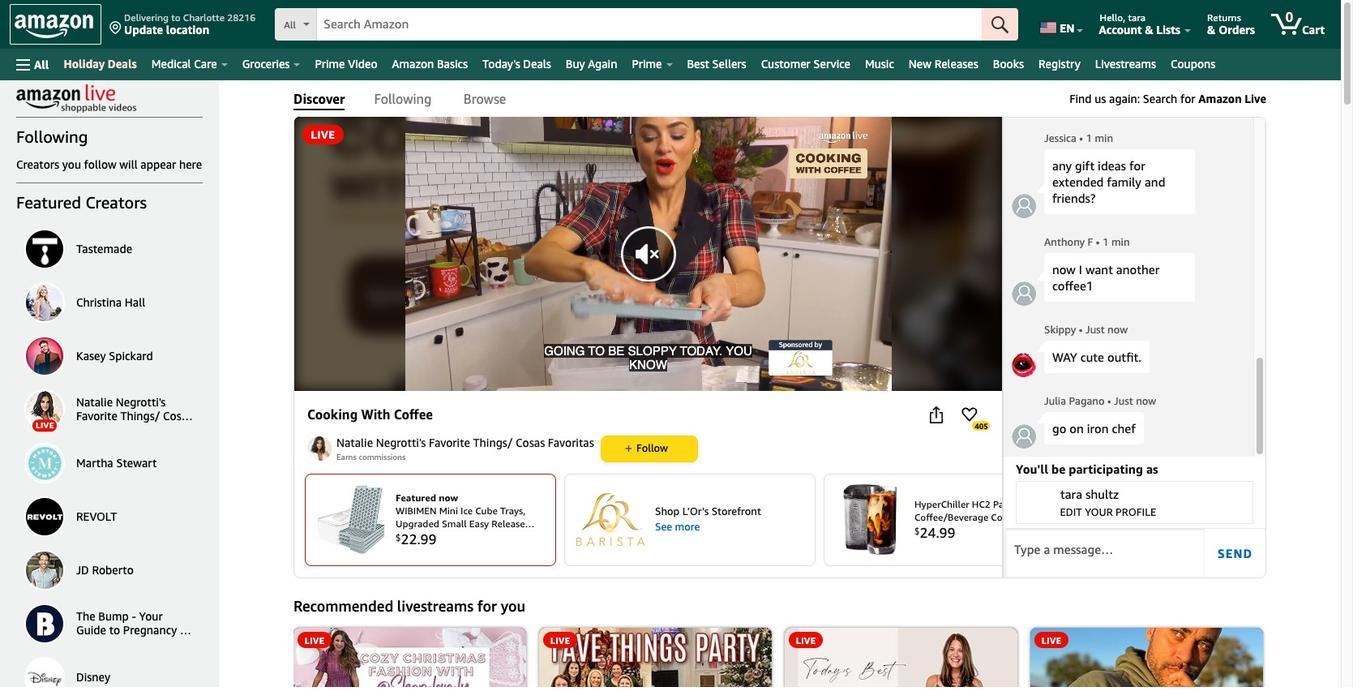 Task type: locate. For each thing, give the bounding box(es) containing it.
2 & from the left
[[1208, 23, 1216, 37]]

1 horizontal spatial creators
[[85, 193, 147, 212]]

featured up deal price is $22.99 element
[[396, 491, 436, 503]]

with
[[361, 407, 391, 423]]

video
[[348, 57, 378, 71]]

0 horizontal spatial enterting carousel tile element
[[305, 473, 556, 566]]

2 enterting carousel tile element from the left
[[565, 473, 816, 566]]

medical
[[152, 57, 191, 71]]

• right jessica
[[1080, 131, 1084, 144]]

0 horizontal spatial just
[[1086, 323, 1105, 336]]

following down "amazon live logo"
[[16, 127, 88, 146]]

1 avatar image from the top
[[26, 230, 63, 268]]

1 horizontal spatial all
[[284, 19, 296, 31]]

Type a message… text field
[[1007, 528, 1205, 577]]

0 horizontal spatial negrotti's
[[116, 395, 166, 409]]

avatar image for kasey spickard
[[26, 337, 63, 375]]

2 horizontal spatial enterting carousel tile element
[[824, 473, 1076, 566]]

1 vertical spatial to
[[109, 623, 120, 637]]

things/ inside natalie negrotti's favorite things/ cosas favoritas earns commissions
[[473, 435, 513, 449]]

deal price is $24.99 element
[[915, 524, 956, 541]]

following link
[[360, 80, 449, 117]]

tara
[[1129, 11, 1146, 24], [1061, 486, 1083, 501]]

chef
[[1113, 421, 1136, 436]]

favorite up martha
[[76, 409, 117, 423]]

avatar image inside jd roberto link
[[26, 552, 63, 589]]

• right f
[[1097, 235, 1100, 248]]

99 for 24
[[940, 524, 956, 541]]

things/ for natalie negrotti's favorite things/ cosas favoritas earns commissions
[[473, 435, 513, 449]]

1 vertical spatial things/
[[473, 435, 513, 449]]

1 horizontal spatial tara
[[1129, 11, 1146, 24]]

be
[[1052, 461, 1066, 476]]

customer service
[[761, 57, 851, 71]]

0 horizontal spatial amazon
[[392, 57, 434, 71]]

$
[[915, 526, 920, 536], [396, 532, 401, 543]]

$ 22 . 99
[[396, 531, 437, 548]]

tab list containing discover
[[294, 80, 523, 117]]

1 horizontal spatial things/
[[473, 435, 513, 449]]

your
[[1085, 505, 1113, 518]]

to left charlotte
[[171, 11, 181, 24]]

groceries link
[[235, 53, 308, 75]]

favoritas inside natalie negrotti's favorite things/ cosas favoritas
[[76, 422, 122, 436]]

0 horizontal spatial creators
[[16, 157, 59, 171]]

live for 1st live link from left
[[305, 635, 325, 645]]

0 horizontal spatial following
[[16, 127, 88, 146]]

None submit
[[982, 8, 1019, 41]]

1 vertical spatial following
[[16, 127, 88, 146]]

featured for featured creators
[[16, 193, 81, 212]]

avatar image for jd roberto
[[26, 552, 63, 589]]

just up way cute outfit.
[[1086, 323, 1105, 336]]

all inside all search field
[[284, 19, 296, 31]]

favorite down coffee
[[429, 435, 470, 449]]

deals right holiday
[[108, 57, 137, 71]]

& for returns
[[1208, 23, 1216, 37]]

tastemade link
[[16, 222, 203, 276]]

1 deals from the left
[[108, 57, 137, 71]]

christina hall link
[[16, 276, 203, 329]]

all down amazon image
[[34, 57, 49, 71]]

$ inside $ 24 . 99
[[915, 526, 920, 536]]

avatar image inside the bump - your guide to pregnancy + parenting link
[[26, 605, 63, 642]]

0 horizontal spatial &
[[1146, 23, 1154, 37]]

prime for prime video
[[315, 57, 345, 71]]

9 avatar image from the top
[[26, 659, 63, 687]]

0 horizontal spatial tara
[[1061, 486, 1083, 501]]

1 horizontal spatial following
[[374, 90, 432, 107]]

2 vertical spatial for
[[478, 597, 497, 615]]

cosas for natalie negrotti's favorite things/ cosas favoritas
[[163, 409, 192, 423]]

$ inside "$ 22 . 99"
[[396, 532, 401, 543]]

1 horizontal spatial just
[[1115, 394, 1134, 407]]

want
[[1086, 262, 1114, 277]]

pagano
[[1069, 394, 1105, 407]]

deals for today's deals
[[523, 57, 551, 71]]

1 enterting carousel tile element from the left
[[305, 473, 556, 566]]

natalie
[[76, 395, 113, 409], [337, 435, 373, 449]]

1 vertical spatial just
[[1115, 394, 1134, 407]]

favorite things party image
[[539, 628, 772, 687]]

2 horizontal spatial for
[[1181, 91, 1196, 105]]

1 vertical spatial 1
[[1103, 235, 1109, 248]]

tara up edit
[[1061, 486, 1083, 501]]

$ right hyperchiller hc2 patented iced coffee/beverage cooler, new, improved,stronger and more durable! ready in one minute, reusable for iced tea, wine, spirits, alcohol, juice, 12.5 oz, black image
[[915, 526, 920, 536]]

. down the featured now on the bottom left of the page
[[417, 531, 421, 548]]

avatar image inside disney link
[[26, 659, 63, 687]]

1 up "gift" on the right
[[1087, 131, 1093, 144]]

1 horizontal spatial for
[[1130, 158, 1146, 173]]

negrotti's inside natalie negrotti's favorite things/ cosas favoritas earns commissions
[[376, 435, 426, 449]]

account
[[1100, 23, 1143, 37]]

1 horizontal spatial enterting carousel tile element
[[565, 473, 816, 566]]

see more button
[[655, 518, 809, 535]]

4 avatar image from the top
[[26, 391, 63, 428]]

any gift ideas for extended family and friends?
[[1053, 158, 1169, 205]]

3 avatar image from the top
[[26, 337, 63, 375]]

28216
[[227, 11, 256, 24]]

-
[[132, 609, 136, 623]]

avatar image inside the kasey spickard link
[[26, 337, 63, 375]]

natalie inside natalie negrotti's favorite things/ cosas favoritas earns commissions
[[337, 435, 373, 449]]

negrotti's
[[116, 395, 166, 409], [376, 435, 426, 449]]

deals right today's
[[523, 57, 551, 71]]

you right the livestreams
[[501, 597, 526, 615]]

1 horizontal spatial negrotti's
[[376, 435, 426, 449]]

coupons
[[1171, 57, 1216, 71]]

for up family
[[1130, 158, 1146, 173]]

amazon up following link
[[392, 57, 434, 71]]

0 vertical spatial min
[[1095, 131, 1114, 144]]

for right search
[[1181, 91, 1196, 105]]

0 horizontal spatial for
[[478, 597, 497, 615]]

natalie negrotti's favorite things/ cosas favoritas image
[[307, 436, 332, 460]]

send
[[1218, 546, 1253, 560]]

99 right 24
[[940, 524, 956, 541]]

1 horizontal spatial cosas
[[516, 435, 545, 449]]

0 vertical spatial things/
[[120, 409, 160, 423]]

24
[[920, 524, 936, 541]]

0 horizontal spatial cosas
[[163, 409, 192, 423]]

1 horizontal spatial favorite
[[429, 435, 470, 449]]

new releases
[[909, 57, 979, 71]]

kasey spickard
[[76, 348, 153, 362]]

1 horizontal spatial prime
[[632, 57, 662, 71]]

99 for 22
[[421, 531, 437, 548]]

favorite for natalie negrotti's favorite things/ cosas favoritas
[[76, 409, 117, 423]]

livestreams
[[1096, 57, 1157, 71]]

2 prime from the left
[[632, 57, 662, 71]]

anthony f • 1 min
[[1045, 235, 1130, 248]]

& left orders
[[1208, 23, 1216, 37]]

8 avatar image from the top
[[26, 605, 63, 642]]

you
[[62, 157, 81, 171], [501, 597, 526, 615]]

1 horizontal spatial favoritas
[[548, 435, 594, 449]]

things/ for natalie negrotti's favorite things/ cosas favoritas
[[120, 409, 160, 423]]

favoritas
[[76, 422, 122, 436], [548, 435, 594, 449]]

0 vertical spatial creators
[[16, 157, 59, 171]]

avatar image inside christina hall link
[[26, 284, 63, 321]]

0 vertical spatial all
[[284, 19, 296, 31]]

0 vertical spatial to
[[171, 11, 181, 24]]

now down natalie negrotti's favorite things/ cosas favoritas earns commissions
[[439, 491, 458, 503]]

0 horizontal spatial things/
[[120, 409, 160, 423]]

avatar image inside "martha stewart" link
[[26, 445, 63, 482]]

books
[[994, 57, 1025, 71]]

basics
[[437, 57, 468, 71]]

just up chef
[[1115, 394, 1134, 407]]

natalie negrotti's favorite things/ cosas favoritas earns commissions
[[337, 435, 594, 461]]

avatar image inside revolt link
[[26, 498, 63, 535]]

avatar image
[[26, 230, 63, 268], [26, 284, 63, 321], [26, 337, 63, 375], [26, 391, 63, 428], [26, 445, 63, 482], [26, 498, 63, 535], [26, 552, 63, 589], [26, 605, 63, 642], [26, 659, 63, 687]]

1 vertical spatial cosas
[[516, 435, 545, 449]]

martha
[[76, 456, 113, 469]]

favorite inside natalie negrotti's favorite things/ cosas favoritas earns commissions
[[429, 435, 470, 449]]

natalie inside natalie negrotti's favorite things/ cosas favoritas
[[76, 395, 113, 409]]

1 vertical spatial natalie
[[337, 435, 373, 449]]

things/
[[120, 409, 160, 423], [473, 435, 513, 449]]

1
[[1087, 131, 1093, 144], [1103, 235, 1109, 248]]

buy
[[566, 57, 585, 71]]

hello, tara
[[1100, 11, 1146, 24]]

0 vertical spatial natalie
[[76, 395, 113, 409]]

skippy
[[1045, 323, 1077, 336]]

to inside delivering to charlotte 28216 update location
[[171, 11, 181, 24]]

follow
[[84, 157, 117, 171]]

livestreams link
[[1089, 53, 1164, 75]]

min right f
[[1112, 235, 1130, 248]]

1 vertical spatial tara
[[1061, 486, 1083, 501]]

1 horizontal spatial &
[[1208, 23, 1216, 37]]

tab list
[[294, 80, 523, 117]]

releases
[[935, 57, 979, 71]]

cosas for natalie negrotti's favorite things/ cosas favoritas earns commissions
[[516, 435, 545, 449]]

groceries
[[242, 57, 290, 71]]

1 horizontal spatial 1
[[1103, 235, 1109, 248]]

1 vertical spatial favorite
[[429, 435, 470, 449]]

amazon basics link
[[385, 53, 475, 75]]

prime video link
[[308, 53, 385, 75]]

creators down creators you follow will appear here
[[85, 193, 147, 212]]

amazon left live
[[1199, 91, 1243, 105]]

again:
[[1110, 91, 1141, 105]]

enterting carousel tile element containing shop l'or's storefront
[[565, 473, 816, 566]]

0 horizontal spatial deals
[[108, 57, 137, 71]]

0 horizontal spatial 99
[[421, 531, 437, 548]]

2 deals from the left
[[523, 57, 551, 71]]

0 vertical spatial featured
[[16, 193, 81, 212]]

prime left video
[[315, 57, 345, 71]]

1 right f
[[1103, 235, 1109, 248]]

0 horizontal spatial to
[[109, 623, 120, 637]]

2 avatar image from the top
[[26, 284, 63, 321]]

you left follow
[[62, 157, 81, 171]]

deal price is $22.99 element
[[396, 530, 437, 548]]

returns
[[1208, 11, 1242, 24]]

& left lists
[[1146, 23, 1154, 37]]

negrotti's for natalie negrotti's favorite things/ cosas favoritas earns commissions
[[376, 435, 426, 449]]

1 vertical spatial featured
[[396, 491, 436, 503]]

0 vertical spatial just
[[1086, 323, 1105, 336]]

creators
[[16, 157, 59, 171], [85, 193, 147, 212]]

music link
[[858, 53, 902, 75]]

0 vertical spatial tara
[[1129, 11, 1146, 24]]

0 vertical spatial negrotti's
[[116, 395, 166, 409]]

1 vertical spatial amazon
[[1199, 91, 1243, 105]]

0 horizontal spatial all
[[34, 57, 49, 71]]

0 horizontal spatial prime
[[315, 57, 345, 71]]

1 vertical spatial negrotti's
[[376, 435, 426, 449]]

things/ inside natalie negrotti's favorite things/ cosas favoritas
[[120, 409, 160, 423]]

0 horizontal spatial natalie
[[76, 395, 113, 409]]

to right guide
[[109, 623, 120, 637]]

enterting carousel tile element containing 22
[[305, 473, 556, 566]]

deals
[[108, 57, 137, 71], [523, 57, 551, 71]]

99
[[940, 524, 956, 541], [421, 531, 437, 548]]

new
[[909, 57, 932, 71]]

1 horizontal spatial $
[[915, 526, 920, 536]]

earns commissions button
[[337, 451, 406, 461]]

1 vertical spatial all
[[34, 57, 49, 71]]

3 enterting carousel tile element from the left
[[824, 473, 1076, 566]]

now left i
[[1053, 262, 1076, 277]]

1 horizontal spatial natalie
[[337, 435, 373, 449]]

avatar image for disney
[[26, 659, 63, 687]]

skippy • just now
[[1045, 323, 1129, 336]]

0 horizontal spatial favorite
[[76, 409, 117, 423]]

1 vertical spatial min
[[1112, 235, 1130, 248]]

favorite inside natalie negrotti's favorite things/ cosas favoritas
[[76, 409, 117, 423]]

negrotti's up commissions in the left of the page
[[376, 435, 426, 449]]

revolt link
[[16, 490, 203, 543]]

cosas inside natalie negrotti's favorite things/ cosas favoritas
[[163, 409, 192, 423]]

1 horizontal spatial to
[[171, 11, 181, 24]]

1 horizontal spatial 99
[[940, 524, 956, 541]]

$ down the featured now on the bottom left of the page
[[396, 532, 401, 543]]

cosas inside natalie negrotti's favorite things/ cosas favoritas earns commissions
[[516, 435, 545, 449]]

shop l'or's storefront image
[[575, 492, 647, 547]]

22
[[401, 531, 417, 548]]

just
[[1086, 323, 1105, 336], [1115, 394, 1134, 407]]

1 horizontal spatial deals
[[523, 57, 551, 71]]

$ for 24
[[915, 526, 920, 536]]

All search field
[[275, 8, 1019, 42]]

tara right hello,
[[1129, 11, 1146, 24]]

prime down all search field
[[632, 57, 662, 71]]

0 horizontal spatial favoritas
[[76, 422, 122, 436]]

1 prime from the left
[[315, 57, 345, 71]]

now
[[1053, 262, 1076, 277], [1108, 323, 1129, 336], [1137, 394, 1157, 407], [439, 491, 458, 503]]

5 avatar image from the top
[[26, 445, 63, 482]]

prime for prime
[[632, 57, 662, 71]]

99 right 22
[[421, 531, 437, 548]]

enterting carousel tile element containing 24
[[824, 473, 1076, 566]]

1 vertical spatial you
[[501, 597, 526, 615]]

all inside all button
[[34, 57, 49, 71]]

roberto
[[92, 563, 134, 576]]

favoritas inside natalie negrotti's favorite things/ cosas favoritas earns commissions
[[548, 435, 594, 449]]

•
[[1080, 131, 1084, 144], [1097, 235, 1100, 248], [1080, 323, 1083, 336], [1108, 394, 1112, 407]]

2 live link from the left
[[539, 628, 772, 687]]

best sellers link
[[680, 53, 754, 75]]

following down amazon basics link at the left top of the page
[[374, 90, 432, 107]]

0 vertical spatial cosas
[[163, 409, 192, 423]]

6 avatar image from the top
[[26, 498, 63, 535]]

avatar image for martha stewart
[[26, 445, 63, 482]]

none submit inside all search field
[[982, 8, 1019, 41]]

discover link
[[294, 80, 360, 117]]

0 horizontal spatial featured
[[16, 193, 81, 212]]

amazon image
[[15, 15, 93, 39]]

1 horizontal spatial you
[[501, 597, 526, 615]]

kasey
[[76, 348, 106, 362]]

0 vertical spatial 1
[[1087, 131, 1093, 144]]

$ for 22
[[396, 532, 401, 543]]

natalie down kasey on the left bottom of the page
[[76, 395, 113, 409]]

• right pagano on the bottom of page
[[1108, 394, 1112, 407]]

extended
[[1053, 174, 1104, 189]]

negrotti's down spickard
[[116, 395, 166, 409]]

negrotti's inside natalie negrotti's favorite things/ cosas favoritas
[[116, 395, 166, 409]]

1 & from the left
[[1146, 23, 1154, 37]]

1 vertical spatial for
[[1130, 158, 1146, 173]]

creators up the featured creators at left top
[[16, 157, 59, 171]]

3 live link from the left
[[785, 628, 1018, 687]]

0 vertical spatial for
[[1181, 91, 1196, 105]]

live for fourth live link from the left
[[1042, 635, 1062, 645]]

1 horizontal spatial featured
[[396, 491, 436, 503]]

0 horizontal spatial .
[[417, 531, 421, 548]]

0
[[1286, 9, 1294, 25]]

for right the livestreams
[[478, 597, 497, 615]]

. right hyperchiller hc2 patented iced coffee/beverage cooler, new, improved,stronger and more durable! ready in one minute, reusable for iced tea, wine, spirits, alcohol, juice, 12.5 oz, black image
[[936, 524, 940, 541]]

parenting
[[76, 637, 126, 650]]

min up ideas
[[1095, 131, 1114, 144]]

0 horizontal spatial you
[[62, 157, 81, 171]]

7 avatar image from the top
[[26, 552, 63, 589]]

julia
[[1045, 394, 1067, 407]]

jessica
[[1045, 131, 1077, 144]]

cooking with coffee
[[307, 407, 433, 423]]

& inside returns & orders
[[1208, 23, 1216, 37]]

1 horizontal spatial .
[[936, 524, 940, 541]]

featured down creators you follow will appear here
[[16, 193, 81, 212]]

natalie up 'earns'
[[337, 435, 373, 449]]

jd
[[76, 563, 89, 576]]

0 vertical spatial amazon
[[392, 57, 434, 71]]

here
[[179, 157, 202, 171]]

0 horizontal spatial 1
[[1087, 131, 1093, 144]]

1 live link from the left
[[294, 628, 526, 687]]

all up "groceries" link
[[284, 19, 296, 31]]

avatar image inside tastemade 'link'
[[26, 230, 63, 268]]

favoritas for natalie negrotti's favorite things/ cosas favoritas
[[76, 422, 122, 436]]

enterting carousel tile element
[[305, 473, 556, 566], [565, 473, 816, 566], [824, 473, 1076, 566]]

earns
[[337, 451, 357, 461]]

0 horizontal spatial $
[[396, 532, 401, 543]]

holiday
[[64, 57, 105, 71]]

0 vertical spatial favorite
[[76, 409, 117, 423]]



Task type: vqa. For each thing, say whether or not it's contained in the screenshot.


Task type: describe. For each thing, give the bounding box(es) containing it.
on
[[1070, 421, 1084, 436]]

jd roberto
[[76, 563, 134, 576]]

cute
[[1081, 350, 1105, 364]]

iron
[[1088, 421, 1109, 436]]

customer service link
[[754, 53, 858, 75]]

registry link
[[1032, 53, 1089, 75]]

live for third live link
[[796, 635, 817, 645]]

0 vertical spatial you
[[62, 157, 81, 171]]

shop l'or's storefront see more
[[655, 505, 762, 533]]

kasey spickard link
[[16, 329, 203, 383]]

top holiday deals! image
[[785, 628, 1018, 687]]

i
[[1080, 262, 1083, 277]]

. for 22
[[417, 531, 421, 548]]

coffee
[[394, 407, 433, 423]]

update
[[124, 23, 163, 37]]

go
[[1053, 421, 1067, 436]]

orders
[[1219, 23, 1256, 37]]

avatar image for the bump - your guide to pregnancy + parenting
[[26, 605, 63, 642]]

browse link
[[449, 80, 523, 117]]

live for 3rd live link from the right
[[551, 635, 571, 645]]

again
[[588, 57, 618, 71]]

jessica • 1 min
[[1045, 131, 1114, 144]]

en link
[[1031, 4, 1091, 45]]

deals for holiday deals
[[108, 57, 137, 71]]

go on iron chef
[[1053, 421, 1136, 436]]

music
[[866, 57, 895, 71]]

negrotti's for natalie negrotti's favorite things/ cosas favoritas
[[116, 395, 166, 409]]

now up outfit.
[[1108, 323, 1129, 336]]

holiday deals
[[64, 57, 137, 71]]

l'or's
[[683, 505, 709, 518]]

& for account
[[1146, 23, 1154, 37]]

friends?
[[1053, 191, 1096, 205]]

prime link
[[625, 53, 680, 75]]

0 vertical spatial following
[[374, 90, 432, 107]]

en
[[1060, 21, 1075, 35]]

spickard
[[109, 348, 153, 362]]

to inside the bump - your guide to pregnancy + parenting
[[109, 623, 120, 637]]

. for 24
[[936, 524, 940, 541]]

hall
[[125, 295, 145, 309]]

1 horizontal spatial amazon
[[1199, 91, 1243, 105]]

avatar image for christina hall
[[26, 284, 63, 321]]

1 vertical spatial creators
[[85, 193, 147, 212]]

natalie for natalie negrotti's favorite things/ cosas favoritas
[[76, 395, 113, 409]]

storefront
[[712, 505, 762, 518]]

browse
[[464, 90, 506, 107]]

tara shultz edit your profile
[[1061, 486, 1157, 518]]

shultz
[[1086, 486, 1120, 501]]

profile
[[1116, 505, 1157, 518]]

favoritas for natalie negrotti's favorite things/ cosas favoritas earns commissions
[[548, 435, 594, 449]]

revolt
[[76, 509, 117, 523]]

julia pagano • just now
[[1045, 394, 1157, 407]]

cart
[[1303, 23, 1325, 37]]

livestreams
[[397, 597, 474, 615]]

• right the skippy
[[1080, 323, 1083, 336]]

now down outfit.
[[1137, 394, 1157, 407]]

delivering to charlotte 28216 update location
[[124, 11, 256, 37]]

navigation navigation
[[0, 0, 1342, 80]]

pregnancy
[[123, 623, 177, 637]]

cozy christmas fashion image
[[294, 628, 526, 687]]

lists
[[1157, 23, 1181, 37]]

way
[[1053, 350, 1078, 364]]

christina hall
[[76, 295, 145, 309]]

avatar image for natalie negrotti's favorite things/ cosas favoritas
[[26, 391, 63, 428]]

prime video
[[315, 57, 378, 71]]

us
[[1095, 91, 1107, 105]]

hello,
[[1100, 11, 1126, 24]]

customer
[[761, 57, 811, 71]]

hyperchiller hc2 patented iced coffee/beverage cooler, new, improved,stronger and more durable! ready in one minute, reusable for iced tea, wine, spirits, alcohol, juice, 12.5 oz, black image
[[843, 484, 897, 555]]

amazon live logo image
[[16, 84, 154, 113]]

avatar image for tastemade
[[26, 230, 63, 268]]

buy again link
[[559, 53, 625, 75]]

any
[[1053, 158, 1073, 173]]

wibimen mini ice cube trays, upgraded small easy release 104x4 pcs tiny crushed ice tray for chilling drinks coffee juice(4pack blue ice trays & ice bin & ice scoop) image
[[316, 484, 386, 555]]

best sellers
[[687, 57, 747, 71]]

featured creators
[[16, 193, 147, 212]]

featured for featured now
[[396, 491, 436, 503]]

guide
[[76, 623, 106, 637]]

location
[[166, 23, 209, 37]]

Search Amazon text field
[[317, 9, 982, 40]]

$ 24 . 99
[[915, 524, 956, 541]]

martha stewart
[[76, 456, 157, 469]]

todays favorite picks image
[[1031, 628, 1264, 687]]

tara inside tara shultz edit your profile
[[1061, 486, 1083, 501]]

tara inside navigation navigation
[[1129, 11, 1146, 24]]

outfit.
[[1108, 350, 1142, 364]]

favorite for natalie negrotti's favorite things/ cosas favoritas earns commissions
[[429, 435, 470, 449]]

follow
[[637, 441, 668, 454]]

discover
[[294, 90, 345, 107]]

amazon inside navigation navigation
[[392, 57, 434, 71]]

way cute outfit.
[[1053, 350, 1142, 364]]

coupons link
[[1164, 53, 1224, 75]]

shop l'or's storefront button
[[655, 505, 809, 518]]

more
[[675, 520, 700, 533]]

returns & orders
[[1208, 11, 1256, 37]]

anthony
[[1045, 235, 1086, 248]]

sellers
[[713, 57, 747, 71]]

shop
[[655, 505, 680, 518]]

as
[[1147, 461, 1159, 476]]

now inside now i want another coffee1
[[1053, 262, 1076, 277]]

find
[[1070, 91, 1092, 105]]

you'll
[[1016, 461, 1049, 476]]

cooking
[[307, 407, 358, 423]]

natalie negrotti's favorite things/ cosas favoritas
[[76, 395, 192, 436]]

4 live link from the left
[[1031, 628, 1264, 687]]

+
[[180, 623, 187, 637]]

now i want another coffee1
[[1053, 262, 1164, 293]]

natalie for natalie negrotti's favorite things/ cosas favoritas earns commissions
[[337, 435, 373, 449]]

ideas
[[1098, 158, 1127, 173]]

the bump - your guide to pregnancy + parenting link
[[16, 597, 203, 651]]

avatar image for revolt
[[26, 498, 63, 535]]

and
[[1145, 174, 1166, 189]]

buy again
[[566, 57, 618, 71]]

martha stewart link
[[16, 436, 203, 490]]

for inside 'any gift ideas for extended family and friends?'
[[1130, 158, 1146, 173]]

family
[[1108, 174, 1142, 189]]

best
[[687, 57, 710, 71]]



